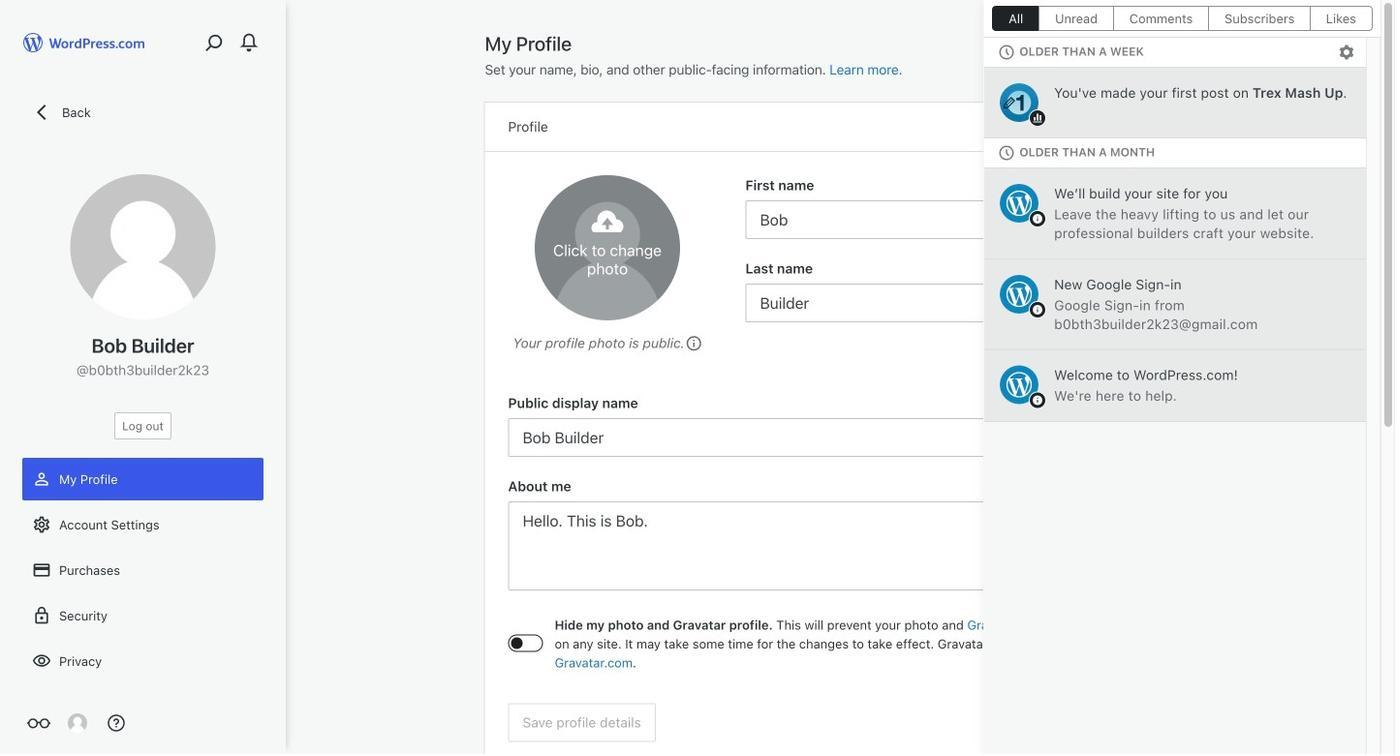 Task type: vqa. For each thing, say whether or not it's contained in the screenshot.
fifth tab from the right
yes



Task type: locate. For each thing, give the bounding box(es) containing it.
lock image
[[32, 607, 51, 626]]

1 tab from the left
[[992, 6, 1039, 31]]

credit_card image
[[32, 561, 51, 580]]

None text field
[[746, 201, 1159, 239], [508, 419, 1159, 457], [508, 502, 1159, 591], [746, 201, 1159, 239], [508, 419, 1159, 457], [508, 502, 1159, 591]]

5 tab from the left
[[1310, 6, 1373, 31]]

visibility image
[[32, 652, 51, 672]]

reader image
[[27, 712, 50, 736]]

0 horizontal spatial bob builder image
[[70, 174, 216, 320]]

group
[[746, 175, 1159, 239], [746, 259, 1159, 323], [508, 393, 1159, 457], [508, 477, 1159, 597]]

1 horizontal spatial bob builder image
[[535, 175, 680, 321]]

4 tab from the left
[[1208, 6, 1310, 31]]

settings image
[[32, 516, 51, 535]]

tab
[[992, 6, 1039, 31], [1039, 6, 1113, 31], [1113, 6, 1208, 31], [1208, 6, 1310, 31], [1310, 6, 1373, 31]]

None text field
[[746, 284, 1159, 323]]

main content
[[485, 31, 1183, 755]]

bob builder image
[[70, 174, 216, 320], [535, 175, 680, 321]]



Task type: describe. For each thing, give the bounding box(es) containing it.
open notification settings image
[[1338, 44, 1356, 61]]

filter notifications tab list
[[985, 0, 1381, 37]]

3 tab from the left
[[1113, 6, 1208, 31]]

more information image
[[685, 334, 702, 352]]

2 tab from the left
[[1039, 6, 1113, 31]]

person image
[[32, 470, 51, 489]]

bob builder image
[[68, 714, 87, 734]]



